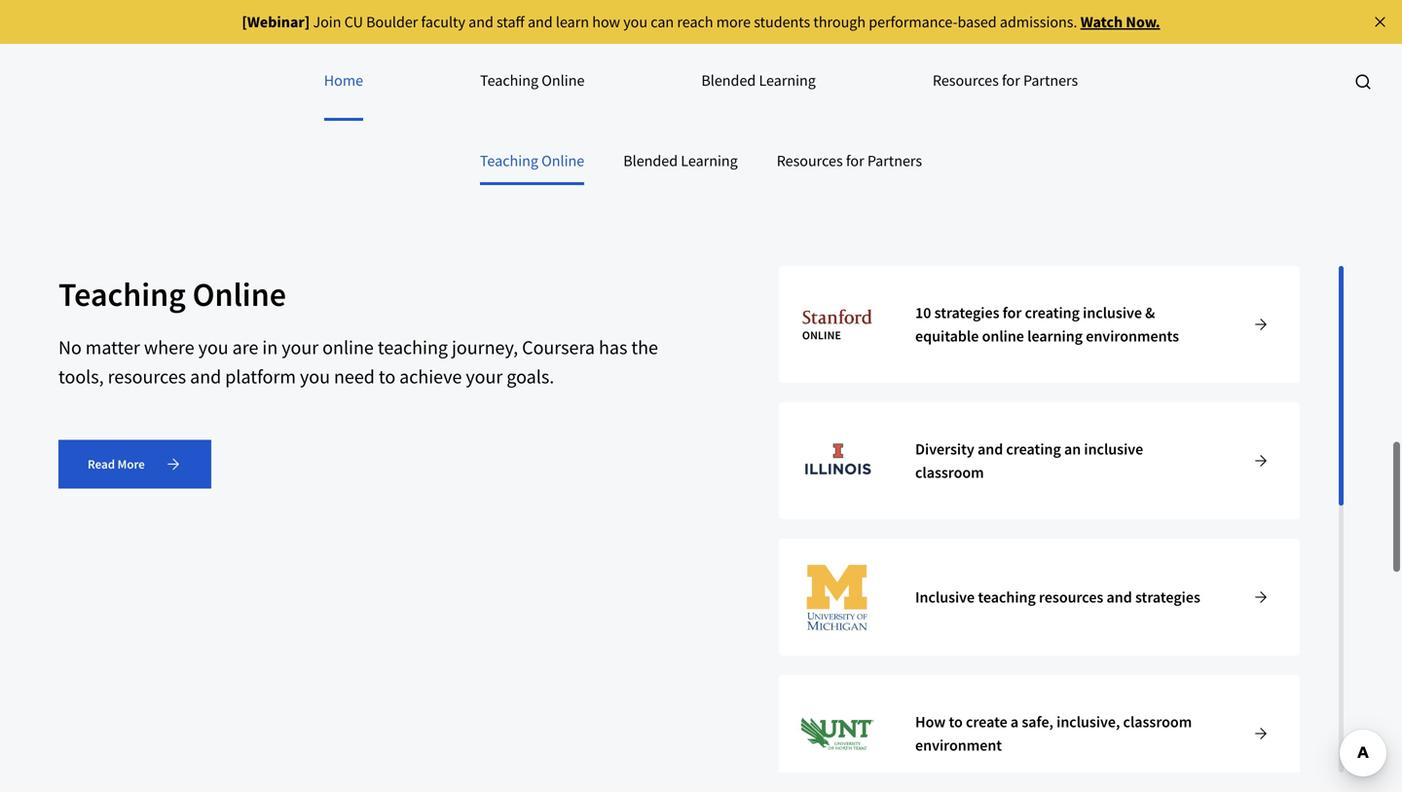 Task type: describe. For each thing, give the bounding box(es) containing it.
1 vertical spatial strategies
[[1136, 588, 1201, 607]]

faculty
[[421, 12, 466, 32]]

students
[[754, 12, 811, 32]]

online for equitable
[[983, 326, 1025, 346]]

inclusive for creating
[[1084, 303, 1143, 323]]

staff
[[497, 12, 525, 32]]

are
[[233, 335, 259, 359]]

0 vertical spatial blended learning link
[[702, 43, 816, 121]]

0 horizontal spatial blended
[[624, 151, 678, 171]]

journey,
[[452, 335, 518, 359]]

get the insights and resources you need to start teaching online now
[[365, 33, 1038, 112]]

creating inside diversity and creating an inclusive classroom
[[1007, 439, 1062, 459]]

you right platform
[[300, 364, 330, 389]]

1 vertical spatial blended learning link
[[624, 139, 738, 185]]

goals.
[[507, 364, 555, 389]]

you inside get the insights and resources you need to start teaching online now
[[798, 33, 851, 75]]

how
[[916, 712, 946, 732]]

has
[[599, 335, 628, 359]]

1 horizontal spatial resources for partners
[[933, 71, 1079, 90]]

you left can on the left of page
[[624, 12, 648, 32]]

and inside get the insights and resources you need to start teaching online now
[[593, 33, 648, 75]]

tools,
[[58, 364, 104, 389]]

in
[[262, 335, 278, 359]]

the inside get the insights and resources you need to start teaching online now
[[421, 33, 468, 75]]

resources inside no matter where you are in your online teaching journey, coursera has the tools, resources and platform you need to achieve your goals.
[[108, 364, 186, 389]]

0 horizontal spatial learning
[[681, 151, 738, 171]]

classroom inside how to create a safe, inclusive, classroom environment
[[1124, 712, 1193, 732]]

teaching online inside menu
[[480, 71, 585, 90]]

coursera
[[522, 335, 595, 359]]

environments
[[1087, 326, 1180, 346]]

to inside no matter where you are in your online teaching journey, coursera has the tools, resources and platform you need to achieve your goals.
[[379, 364, 396, 389]]

now.
[[1127, 12, 1161, 32]]

1 vertical spatial resources for partners
[[777, 151, 923, 171]]

watch now. link
[[1081, 12, 1161, 32]]

environment
[[916, 736, 1003, 755]]

0 horizontal spatial partners
[[868, 151, 923, 171]]

strategies inside 10 strategies for creating inclusive & equitable online learning environments
[[935, 303, 1000, 323]]

platform
[[225, 364, 296, 389]]

where
[[144, 335, 195, 359]]

watch
[[1081, 12, 1123, 32]]

inclusive,
[[1057, 712, 1121, 732]]

online for your
[[323, 335, 374, 359]]

1 vertical spatial online
[[542, 151, 585, 171]]

1 horizontal spatial your
[[466, 364, 503, 389]]

for inside 10 strategies for creating inclusive & equitable online learning environments
[[1003, 303, 1022, 323]]

resources inside 'inclusive teaching resources and strategies' link
[[1040, 588, 1104, 607]]

10 strategies for creating inclusive & equitable online learning environments link
[[779, 266, 1301, 383]]

[webinar]
[[242, 12, 310, 32]]

you left are
[[198, 335, 229, 359]]

based
[[958, 12, 997, 32]]

how to create a safe, inclusive, classroom environment link
[[779, 675, 1301, 792]]

to inside get the insights and resources you need to start teaching online now
[[935, 33, 965, 75]]

achieve
[[400, 364, 462, 389]]

inclusive teaching resources and strategies link
[[779, 539, 1301, 656]]

creating inside 10 strategies for creating inclusive & equitable online learning environments
[[1025, 303, 1080, 323]]

inclusive teaching resources and strategies
[[916, 588, 1201, 607]]

need inside no matter where you are in your online teaching journey, coursera has the tools, resources and platform you need to achieve your goals.
[[334, 364, 375, 389]]

more
[[118, 456, 145, 472]]

10 strategies for creating inclusive & equitable online learning environments
[[916, 303, 1180, 346]]

teaching inside no matter where you are in your online teaching journey, coursera has the tools, resources and platform you need to achieve your goals.
[[378, 335, 448, 359]]

read
[[88, 456, 115, 472]]

an
[[1065, 439, 1082, 459]]

home link
[[324, 43, 363, 121]]

diversity and creating an inclusive classroom link
[[779, 402, 1301, 519]]



Task type: vqa. For each thing, say whether or not it's contained in the screenshot.
the to the left
yes



Task type: locate. For each thing, give the bounding box(es) containing it.
classroom inside diversity and creating an inclusive classroom
[[916, 463, 985, 482]]

1 vertical spatial teaching online
[[480, 151, 585, 171]]

learning down students
[[759, 71, 816, 90]]

need left achieve
[[334, 364, 375, 389]]

1 horizontal spatial resources for partners link
[[933, 43, 1079, 121]]

1 vertical spatial for
[[847, 151, 865, 171]]

0 vertical spatial online
[[542, 71, 585, 90]]

read more link
[[58, 440, 211, 488]]

0 vertical spatial teaching
[[558, 70, 681, 112]]

get
[[365, 33, 414, 75]]

insights
[[475, 33, 587, 75]]

1 vertical spatial inclusive
[[1085, 439, 1144, 459]]

2 horizontal spatial teaching
[[978, 588, 1036, 607]]

1 horizontal spatial teaching
[[558, 70, 681, 112]]

the
[[421, 33, 468, 75], [632, 335, 659, 359]]

0 vertical spatial learning
[[759, 71, 816, 90]]

resources
[[933, 71, 999, 90], [777, 151, 843, 171]]

inclusive
[[1084, 303, 1143, 323], [1085, 439, 1144, 459]]

0 vertical spatial resources for partners link
[[933, 43, 1079, 121]]

classroom down diversity
[[916, 463, 985, 482]]

how
[[593, 12, 621, 32]]

inclusive inside diversity and creating an inclusive classroom
[[1085, 439, 1144, 459]]

blended learning link
[[702, 43, 816, 121], [624, 139, 738, 185]]

0 vertical spatial resources for partners
[[933, 71, 1079, 90]]

teaching
[[480, 71, 539, 90], [480, 151, 539, 171], [58, 273, 186, 315]]

resources down online now
[[777, 151, 843, 171]]

online left learning
[[983, 326, 1025, 346]]

learn
[[556, 12, 589, 32]]

0 vertical spatial resources
[[654, 33, 792, 75]]

boulder
[[366, 12, 418, 32]]

[webinar] join cu boulder faculty and staff and learn how you can reach more students through performance-based admissions. watch now.
[[242, 12, 1161, 32]]

online inside menu
[[542, 71, 585, 90]]

to left achieve
[[379, 364, 396, 389]]

0 vertical spatial strategies
[[935, 303, 1000, 323]]

0 vertical spatial partners
[[1024, 71, 1079, 90]]

0 vertical spatial resources
[[933, 71, 999, 90]]

1 vertical spatial need
[[334, 364, 375, 389]]

need inside get the insights and resources you need to start teaching online now
[[858, 33, 929, 75]]

learning
[[759, 71, 816, 90], [681, 151, 738, 171]]

0 vertical spatial blended learning
[[702, 71, 816, 90]]

teaching inside 'inclusive teaching resources and strategies' link
[[978, 588, 1036, 607]]

inclusive up environments on the right top of the page
[[1084, 303, 1143, 323]]

2 vertical spatial to
[[949, 712, 963, 732]]

2 vertical spatial resources
[[1040, 588, 1104, 607]]

safe,
[[1022, 712, 1054, 732]]

creating left an at bottom
[[1007, 439, 1062, 459]]

1 vertical spatial blended
[[624, 151, 678, 171]]

for inside menu
[[1003, 71, 1021, 90]]

can
[[651, 12, 674, 32]]

0 vertical spatial blended
[[702, 71, 756, 90]]

creating up learning
[[1025, 303, 1080, 323]]

learning inside menu
[[759, 71, 816, 90]]

0 vertical spatial teaching online link
[[480, 43, 585, 121]]

resources
[[654, 33, 792, 75], [108, 364, 186, 389], [1040, 588, 1104, 607]]

teaching down the "how"
[[558, 70, 681, 112]]

blended learning link down students
[[702, 43, 816, 121]]

to
[[935, 33, 965, 75], [379, 364, 396, 389], [949, 712, 963, 732]]

blended learning down get the insights and resources you need to start teaching online now
[[624, 151, 738, 171]]

0 horizontal spatial resources for partners
[[777, 151, 923, 171]]

1 vertical spatial your
[[466, 364, 503, 389]]

teaching online link
[[480, 43, 585, 121], [480, 139, 585, 185]]

teaching right the inclusive
[[978, 588, 1036, 607]]

teaching
[[558, 70, 681, 112], [378, 335, 448, 359], [978, 588, 1036, 607]]

for
[[1003, 71, 1021, 90], [847, 151, 865, 171], [1003, 303, 1022, 323]]

0 vertical spatial need
[[858, 33, 929, 75]]

a
[[1011, 712, 1019, 732]]

learning down get the insights and resources you need to start teaching online now
[[681, 151, 738, 171]]

blended inside menu
[[702, 71, 756, 90]]

your
[[282, 335, 319, 359], [466, 364, 503, 389]]

1 vertical spatial resources
[[108, 364, 186, 389]]

need down performance-
[[858, 33, 929, 75]]

teaching up achieve
[[378, 335, 448, 359]]

matter
[[86, 335, 140, 359]]

to up the environment
[[949, 712, 963, 732]]

2 vertical spatial teaching
[[58, 273, 186, 315]]

no matter where you are in your online teaching journey, coursera has the tools, resources and platform you need to achieve your goals.
[[58, 335, 659, 389]]

performance-
[[869, 12, 958, 32]]

and
[[469, 12, 494, 32], [528, 12, 553, 32], [593, 33, 648, 75], [190, 364, 221, 389], [978, 439, 1004, 459], [1107, 588, 1133, 607]]

start
[[971, 33, 1038, 75]]

0 horizontal spatial resources
[[777, 151, 843, 171]]

join
[[313, 12, 341, 32]]

0 vertical spatial for
[[1003, 71, 1021, 90]]

1 horizontal spatial resources
[[654, 33, 792, 75]]

2 vertical spatial for
[[1003, 303, 1022, 323]]

1 vertical spatial partners
[[868, 151, 923, 171]]

1 vertical spatial resources for partners link
[[777, 139, 923, 185]]

1 horizontal spatial strategies
[[1136, 588, 1201, 607]]

0 vertical spatial classroom
[[916, 463, 985, 482]]

inclusive inside 10 strategies for creating inclusive & equitable online learning environments
[[1084, 303, 1143, 323]]

strategies
[[935, 303, 1000, 323], [1136, 588, 1201, 607]]

0 vertical spatial teaching
[[480, 71, 539, 90]]

online right in on the top of the page
[[323, 335, 374, 359]]

1 vertical spatial learning
[[681, 151, 738, 171]]

0 horizontal spatial classroom
[[916, 463, 985, 482]]

no
[[58, 335, 82, 359]]

1 vertical spatial creating
[[1007, 439, 1062, 459]]

2 vertical spatial online
[[193, 273, 286, 315]]

0 horizontal spatial resources for partners link
[[777, 139, 923, 185]]

0 horizontal spatial your
[[282, 335, 319, 359]]

resources down based
[[933, 71, 999, 90]]

2 horizontal spatial resources
[[1040, 588, 1104, 607]]

1 horizontal spatial online
[[983, 326, 1025, 346]]

0 vertical spatial inclusive
[[1084, 303, 1143, 323]]

to inside how to create a safe, inclusive, classroom environment
[[949, 712, 963, 732]]

0 vertical spatial the
[[421, 33, 468, 75]]

the right has
[[632, 335, 659, 359]]

0 horizontal spatial need
[[334, 364, 375, 389]]

1 vertical spatial blended learning
[[624, 151, 738, 171]]

menu containing home
[[0, 43, 1403, 121]]

partners
[[1024, 71, 1079, 90], [868, 151, 923, 171]]

classroom
[[916, 463, 985, 482], [1124, 712, 1193, 732]]

blended learning
[[702, 71, 816, 90], [624, 151, 738, 171]]

2 vertical spatial teaching online
[[58, 273, 286, 315]]

resources inside menu
[[933, 71, 999, 90]]

0 vertical spatial your
[[282, 335, 319, 359]]

blended learning down students
[[702, 71, 816, 90]]

1 horizontal spatial partners
[[1024, 71, 1079, 90]]

1 horizontal spatial need
[[858, 33, 929, 75]]

resources for partners link
[[933, 43, 1079, 121], [777, 139, 923, 185]]

diversity
[[916, 439, 975, 459]]

2 vertical spatial teaching
[[978, 588, 1036, 607]]

1 vertical spatial resources
[[777, 151, 843, 171]]

need
[[858, 33, 929, 75], [334, 364, 375, 389]]

how to create a safe, inclusive, classroom environment
[[916, 712, 1193, 755]]

and inside no matter where you are in your online teaching journey, coursera has the tools, resources and platform you need to achieve your goals.
[[190, 364, 221, 389]]

0 vertical spatial teaching online
[[480, 71, 585, 90]]

teaching inside get the insights and resources you need to start teaching online now
[[558, 70, 681, 112]]

reach
[[677, 12, 714, 32]]

and inside diversity and creating an inclusive classroom
[[978, 439, 1004, 459]]

admissions.
[[1000, 12, 1078, 32]]

blended
[[702, 71, 756, 90], [624, 151, 678, 171]]

the down faculty
[[421, 33, 468, 75]]

1 horizontal spatial the
[[632, 335, 659, 359]]

classroom right inclusive,
[[1124, 712, 1193, 732]]

1 vertical spatial teaching
[[378, 335, 448, 359]]

0 horizontal spatial the
[[421, 33, 468, 75]]

diversity and creating an inclusive classroom
[[916, 439, 1144, 482]]

inclusive
[[916, 588, 975, 607]]

1 horizontal spatial resources
[[933, 71, 999, 90]]

menu
[[0, 43, 1403, 121]]

equitable
[[916, 326, 980, 346]]

0 horizontal spatial resources
[[108, 364, 186, 389]]

your down journey,
[[466, 364, 503, 389]]

online
[[983, 326, 1025, 346], [323, 335, 374, 359]]

0 horizontal spatial strategies
[[935, 303, 1000, 323]]

you down through at the top
[[798, 33, 851, 75]]

&
[[1146, 303, 1156, 323]]

through
[[814, 12, 866, 32]]

1 vertical spatial to
[[379, 364, 396, 389]]

your right in on the top of the page
[[282, 335, 319, 359]]

1 vertical spatial classroom
[[1124, 712, 1193, 732]]

1 vertical spatial teaching online link
[[480, 139, 585, 185]]

0 vertical spatial to
[[935, 33, 965, 75]]

resources for partners
[[933, 71, 1079, 90], [777, 151, 923, 171]]

1 vertical spatial the
[[632, 335, 659, 359]]

blended learning link down get the insights and resources you need to start teaching online now
[[624, 139, 738, 185]]

read more
[[88, 456, 145, 472]]

0 horizontal spatial teaching
[[378, 335, 448, 359]]

cu
[[345, 12, 363, 32]]

1 horizontal spatial blended
[[702, 71, 756, 90]]

1 vertical spatial teaching
[[480, 151, 539, 171]]

to down based
[[935, 33, 965, 75]]

home
[[324, 71, 363, 90]]

learning
[[1028, 326, 1083, 346]]

online now
[[688, 70, 845, 112]]

resources inside get the insights and resources you need to start teaching online now
[[654, 33, 792, 75]]

close banner image
[[1372, 13, 1390, 31]]

create
[[966, 712, 1008, 732]]

10
[[916, 303, 932, 323]]

online inside no matter where you are in your online teaching journey, coursera has the tools, resources and platform you need to achieve your goals.
[[323, 335, 374, 359]]

teaching online
[[480, 71, 585, 90], [480, 151, 585, 171], [58, 273, 286, 315]]

inclusive right an at bottom
[[1085, 439, 1144, 459]]

teaching inside menu
[[480, 71, 539, 90]]

1 horizontal spatial classroom
[[1124, 712, 1193, 732]]

creating
[[1025, 303, 1080, 323], [1007, 439, 1062, 459]]

the inside no matter where you are in your online teaching journey, coursera has the tools, resources and platform you need to achieve your goals.
[[632, 335, 659, 359]]

1 horizontal spatial learning
[[759, 71, 816, 90]]

0 vertical spatial creating
[[1025, 303, 1080, 323]]

you
[[624, 12, 648, 32], [798, 33, 851, 75], [198, 335, 229, 359], [300, 364, 330, 389]]

inclusive for an
[[1085, 439, 1144, 459]]

online
[[542, 71, 585, 90], [542, 151, 585, 171], [193, 273, 286, 315]]

online inside 10 strategies for creating inclusive & equitable online learning environments
[[983, 326, 1025, 346]]

0 horizontal spatial online
[[323, 335, 374, 359]]

more
[[717, 12, 751, 32]]



